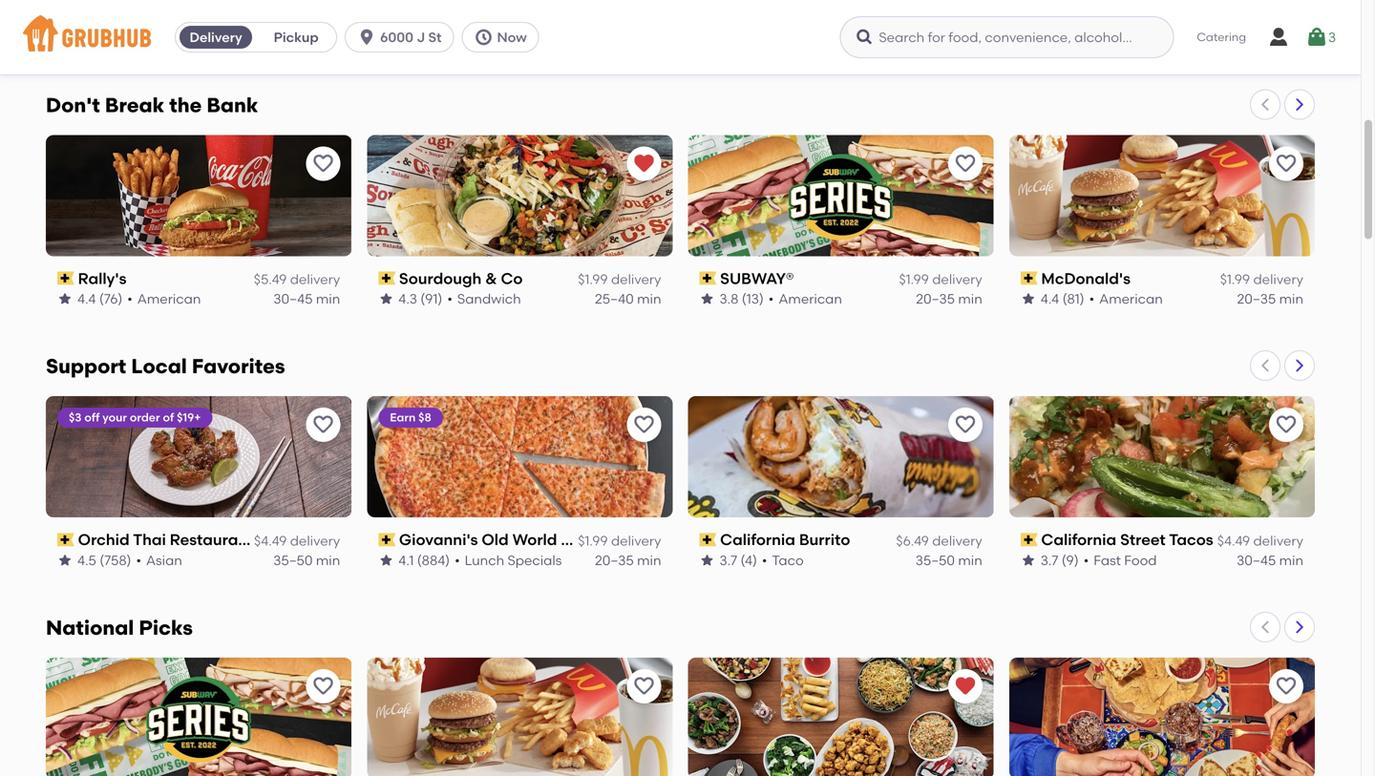 Task type: locate. For each thing, give the bounding box(es) containing it.
0 horizontal spatial american
[[137, 291, 201, 307]]

3 • american from the left
[[1090, 291, 1164, 307]]

• american down mcdonald's in the right of the page
[[1090, 291, 1164, 307]]

national picks
[[46, 616, 193, 641]]

california street tacos
[[399, 8, 572, 26], [1042, 531, 1214, 550]]

$1.99 for the rightmost 'mcdonald's logo'
[[1221, 271, 1251, 288]]

delivery
[[190, 29, 242, 45]]

35–50 down bar
[[274, 553, 313, 569]]

1 vertical spatial • lunch specials
[[455, 553, 562, 569]]

• american for subway®
[[769, 291, 843, 307]]

0 vertical spatial 4.1
[[77, 29, 93, 45]]

3 caret right icon image from the top
[[1293, 620, 1308, 635]]

california for 3.7 (9)
[[1042, 531, 1117, 550]]

4.4
[[77, 291, 96, 307], [1041, 291, 1060, 307]]

4.4 (76)
[[77, 291, 123, 307]]

orchid thai restaurant & bar logo image
[[46, 397, 352, 518]]

4.4 left (76) on the top
[[77, 291, 96, 307]]

$1.99 for 'giovanni's old world new york pizzeria f logo' at the bottom left of page
[[578, 533, 608, 549]]

1 horizontal spatial (884)
[[417, 553, 450, 569]]

f up 6000
[[376, 8, 385, 26]]

30–45
[[274, 291, 313, 307], [1238, 553, 1277, 569]]

giovanni's old world new york pizzeria f
[[78, 8, 385, 26], [399, 531, 706, 550]]

old up the
[[161, 8, 188, 26]]

0 vertical spatial pizzeria
[[314, 8, 372, 26]]

giovanni's old world new york pizzeria f down 'giovanni's old world new york pizzeria f logo' at the bottom left of page
[[399, 531, 706, 550]]

3.7 for california burrito
[[720, 553, 738, 569]]

2 35–50 min from the left
[[916, 553, 983, 569]]

subscription pass image
[[379, 272, 396, 285], [700, 272, 717, 285], [1021, 272, 1038, 285], [700, 534, 717, 547]]

2 horizontal spatial &
[[807, 8, 819, 26]]

york
[[277, 8, 310, 26], [599, 531, 631, 550]]

your
[[102, 411, 127, 425]]

main navigation navigation
[[0, 0, 1362, 75]]

2 horizontal spatial california
[[1042, 531, 1117, 550]]

0 vertical spatial 4.1 (884)
[[77, 29, 129, 45]]

california street tacos down california street tacos logo
[[1042, 531, 1214, 550]]

support
[[46, 355, 126, 379]]

1 horizontal spatial • lunch specials
[[455, 553, 562, 569]]

subscription pass image right $5.49 delivery
[[379, 272, 396, 285]]

$1.99
[[257, 10, 287, 26], [900, 10, 930, 26], [578, 271, 608, 288], [900, 271, 930, 288], [1221, 271, 1251, 288], [578, 533, 608, 549]]

0 horizontal spatial svg image
[[474, 28, 493, 47]]

1 vertical spatial co
[[501, 269, 523, 288]]

0 vertical spatial 30–45 min
[[274, 291, 340, 307]]

$8
[[419, 411, 432, 425]]

1 vertical spatial 30–45 min
[[1238, 553, 1304, 569]]

1 • american from the left
[[127, 291, 201, 307]]

20–35 for top subway® logo
[[917, 291, 956, 307]]

california burrito
[[721, 531, 851, 550]]

0 vertical spatial world
[[191, 8, 236, 26]]

(81)
[[1063, 291, 1085, 307]]

picks
[[139, 616, 193, 641]]

0 horizontal spatial new
[[240, 8, 274, 26]]

0 horizontal spatial &
[[257, 531, 269, 550]]

old down 'giovanni's old world new york pizzeria f logo' at the bottom left of page
[[482, 531, 509, 550]]

• american right (76) on the top
[[127, 291, 201, 307]]

&
[[807, 8, 819, 26], [486, 269, 497, 288], [257, 531, 269, 550]]

rally's
[[78, 269, 127, 288]]

2 horizontal spatial 3.7
[[1041, 553, 1059, 569]]

• lunch specials
[[134, 29, 241, 45], [455, 553, 562, 569]]

subscription pass image left mcdonald's in the right of the page
[[1021, 272, 1038, 285]]

2 american from the left
[[779, 291, 843, 307]]

1 horizontal spatial svg image
[[1306, 26, 1329, 49]]

lunch
[[144, 29, 183, 45], [465, 553, 505, 569]]

30–45 for california street tacos
[[1238, 553, 1277, 569]]

1 horizontal spatial • american
[[769, 291, 843, 307]]

4.3 (91)
[[399, 291, 443, 307]]

california street tacos inside "link"
[[399, 8, 572, 26]]

20–35
[[274, 29, 313, 45], [1238, 29, 1277, 45], [917, 291, 956, 307], [1238, 291, 1277, 307], [595, 553, 634, 569]]

0 vertical spatial mcdonald's logo image
[[1010, 135, 1316, 256]]

35–50 down $6.49 delivery
[[916, 553, 956, 569]]

pickup
[[274, 29, 319, 45]]

0 vertical spatial • fast food
[[442, 29, 515, 45]]

1 35–50 min from the left
[[274, 553, 340, 569]]

• for california street tacos logo
[[1084, 553, 1090, 569]]

california
[[399, 8, 475, 26], [721, 531, 796, 550], [1042, 531, 1117, 550]]

20–35 min for the rightmost 'mcdonald's logo'
[[1238, 291, 1304, 307]]

0 vertical spatial fast
[[452, 29, 479, 45]]

caret left icon image for the
[[1258, 97, 1274, 112]]

american right (76) on the top
[[137, 291, 201, 307]]

2 $4.49 delivery from the left
[[1218, 533, 1304, 549]]

earn $8
[[390, 411, 432, 425]]

1 vertical spatial subway® logo image
[[46, 658, 352, 777]]

1 4.4 from the left
[[77, 291, 96, 307]]

1 horizontal spatial sourdough & co
[[721, 8, 844, 26]]

star icon image for the rally's logo
[[57, 291, 73, 307]]

saved restaurant button for sourdough & co  logo
[[627, 146, 662, 181]]

$4.49 for tacos
[[1218, 533, 1251, 549]]

0 horizontal spatial 25–40
[[595, 291, 634, 307]]

street down california street tacos logo
[[1121, 531, 1166, 550]]

0 vertical spatial f
[[376, 8, 385, 26]]

0 horizontal spatial 30–45 min
[[274, 291, 340, 307]]

world
[[191, 8, 236, 26], [513, 531, 558, 550]]

$4.49 delivery for california street tacos
[[1218, 533, 1304, 549]]

1 35–50 from the left
[[274, 553, 313, 569]]

save this restaurant button
[[306, 146, 340, 181], [949, 146, 983, 181], [1270, 146, 1304, 181], [306, 408, 340, 443], [627, 408, 662, 443], [949, 408, 983, 443], [1270, 408, 1304, 443], [306, 670, 340, 704], [627, 670, 662, 704], [1270, 670, 1304, 704]]

0 horizontal spatial york
[[277, 8, 310, 26]]

0 horizontal spatial 30–45
[[274, 291, 313, 307]]

2 $4.49 from the left
[[1218, 533, 1251, 549]]

sourdough & co
[[721, 8, 844, 26], [399, 269, 523, 288]]

food
[[482, 29, 515, 45], [1125, 553, 1158, 569]]

2 4.4 from the left
[[1041, 291, 1060, 307]]

now button
[[462, 22, 547, 53]]

save this restaurant image
[[312, 152, 335, 175], [954, 152, 977, 175], [1276, 152, 1299, 175], [633, 414, 656, 437], [1276, 414, 1299, 437], [312, 676, 335, 699]]

2 vertical spatial caret left icon image
[[1258, 620, 1274, 635]]

restaurant
[[170, 531, 254, 550]]

(13)
[[742, 291, 764, 307]]

$6.49
[[897, 533, 930, 549]]

1 horizontal spatial &
[[486, 269, 497, 288]]

california street tacos logo image
[[1010, 397, 1316, 518]]

0 vertical spatial 30–45
[[274, 291, 313, 307]]

1 vertical spatial food
[[1125, 553, 1158, 569]]

1 horizontal spatial $4.49
[[1218, 533, 1251, 549]]

sandwich
[[779, 29, 843, 45], [458, 291, 521, 307]]

$4.49 delivery
[[254, 533, 340, 549], [1218, 533, 1304, 549]]

3 caret left icon image from the top
[[1258, 620, 1274, 635]]

35–50 min down bar
[[274, 553, 340, 569]]

1 caret right icon image from the top
[[1293, 97, 1308, 112]]

delivery
[[290, 10, 340, 26], [933, 10, 983, 26], [290, 271, 340, 288], [611, 271, 662, 288], [933, 271, 983, 288], [1254, 271, 1304, 288], [290, 533, 340, 549], [611, 533, 662, 549], [933, 533, 983, 549], [1254, 533, 1304, 549]]

pizzeria
[[314, 8, 372, 26], [635, 531, 694, 550]]

30–45 min for california street tacos
[[1238, 553, 1304, 569]]

star icon image
[[57, 30, 73, 45], [379, 30, 394, 45], [1021, 30, 1037, 45], [57, 291, 73, 307], [379, 291, 394, 307], [700, 291, 715, 307], [1021, 291, 1037, 307], [57, 553, 73, 568], [379, 553, 394, 568], [700, 553, 715, 568], [1021, 553, 1037, 568]]

25–40
[[917, 29, 956, 45], [595, 291, 634, 307]]

specials
[[187, 29, 241, 45], [508, 553, 562, 569]]

off
[[84, 411, 100, 425]]

american down mcdonald's in the right of the page
[[1100, 291, 1164, 307]]

0 horizontal spatial california street tacos
[[399, 8, 572, 26]]

subway® logo image
[[689, 135, 994, 256], [46, 658, 352, 777]]

2 35–50 from the left
[[916, 553, 956, 569]]

20–35 for the rightmost 'mcdonald's logo'
[[1238, 291, 1277, 307]]

svg image for 3
[[1306, 26, 1329, 49]]

american down subway®
[[779, 291, 843, 307]]

mcdonald's logo image
[[1010, 135, 1316, 256], [367, 658, 673, 777]]

0 horizontal spatial sourdough & co
[[399, 269, 523, 288]]

subscription pass image
[[57, 10, 74, 24], [379, 10, 396, 24], [1021, 10, 1038, 24], [57, 272, 74, 285], [57, 534, 74, 547], [379, 534, 396, 547], [1021, 534, 1038, 547]]

1 horizontal spatial saved restaurant button
[[949, 670, 983, 704]]

1 horizontal spatial 35–50
[[916, 553, 956, 569]]

2 caret left icon image from the top
[[1258, 358, 1274, 374]]

sourdough & co  logo image
[[367, 135, 673, 256]]

1 vertical spatial 25–40 min
[[595, 291, 662, 307]]

0 horizontal spatial lunch
[[144, 29, 183, 45]]

$1.99 delivery
[[257, 10, 340, 26], [900, 10, 983, 26], [578, 271, 662, 288], [900, 271, 983, 288], [1221, 271, 1304, 288], [578, 533, 662, 549]]

$19+
[[177, 411, 201, 425]]

caret right icon image
[[1293, 97, 1308, 112], [1293, 358, 1308, 374], [1293, 620, 1308, 635]]

• american for rally's
[[127, 291, 201, 307]]

street up the now
[[478, 8, 524, 26]]

4.4 left (81)
[[1041, 291, 1060, 307]]

3.7 (9)
[[399, 29, 437, 45], [1041, 553, 1079, 569]]

35–50 min for california burrito
[[916, 553, 983, 569]]

proceed to checkout
[[1130, 707, 1269, 724]]

2 vertical spatial caret right icon image
[[1293, 620, 1308, 635]]

1 $4.49 delivery from the left
[[254, 533, 340, 549]]

1 vertical spatial saved restaurant button
[[949, 670, 983, 704]]

1 vertical spatial giovanni's old world new york pizzeria f
[[399, 531, 706, 550]]

1 horizontal spatial world
[[513, 531, 558, 550]]

0 vertical spatial tacos
[[527, 8, 572, 26]]

0 vertical spatial • lunch specials
[[134, 29, 241, 45]]

giovanni's old world new york pizzeria f up delivery
[[78, 8, 385, 26]]

1 horizontal spatial sourdough
[[721, 8, 803, 26]]

tacos down california street tacos logo
[[1170, 531, 1214, 550]]

20–35 for 'giovanni's old world new york pizzeria f logo' at the bottom left of page
[[595, 553, 634, 569]]

1 vertical spatial street
[[1121, 531, 1166, 550]]

2 caret right icon image from the top
[[1293, 358, 1308, 374]]

svg image left 6000
[[357, 28, 377, 47]]

0 horizontal spatial svg image
[[357, 28, 377, 47]]

$4.49
[[254, 533, 287, 549], [1218, 533, 1251, 549]]

subscription pass image left subway®
[[700, 272, 717, 285]]

sourdough
[[721, 8, 803, 26], [399, 269, 482, 288]]

30–45 min
[[274, 291, 340, 307], [1238, 553, 1304, 569]]

catering
[[1198, 30, 1247, 44]]

35–50
[[274, 553, 313, 569], [916, 553, 956, 569]]

• for 'giovanni's old world new york pizzeria f logo' at the bottom left of page
[[455, 553, 460, 569]]

0 vertical spatial caret right icon image
[[1293, 97, 1308, 112]]

svg image
[[1268, 26, 1291, 49], [474, 28, 493, 47], [855, 28, 875, 47]]

0 vertical spatial old
[[161, 8, 188, 26]]

1 horizontal spatial co
[[822, 8, 844, 26]]

1 vertical spatial caret right icon image
[[1293, 358, 1308, 374]]

tacos up the now
[[527, 8, 572, 26]]

order
[[130, 411, 160, 425]]

0 horizontal spatial specials
[[187, 29, 241, 45]]

0 vertical spatial co
[[822, 8, 844, 26]]

svg image right catering button
[[1306, 26, 1329, 49]]

30–45 for rally's
[[274, 291, 313, 307]]

world up delivery
[[191, 8, 236, 26]]

0 vertical spatial 25–40 min
[[917, 29, 983, 45]]

$1.99 for top subway® logo
[[900, 271, 930, 288]]

0 horizontal spatial sourdough
[[399, 269, 482, 288]]

1 vertical spatial &
[[486, 269, 497, 288]]

caret right icon image for favorites
[[1293, 358, 1308, 374]]

1 horizontal spatial specials
[[508, 553, 562, 569]]

svg image inside 6000 j st button
[[357, 28, 377, 47]]

0 horizontal spatial giovanni's old world new york pizzeria f
[[78, 8, 385, 26]]

0 horizontal spatial california
[[399, 8, 475, 26]]

1 $4.49 from the left
[[254, 533, 287, 549]]

saved restaurant image
[[954, 676, 977, 699]]

svg image inside "3" button
[[1306, 26, 1329, 49]]

save this restaurant image
[[312, 414, 335, 437], [954, 414, 977, 437], [633, 676, 656, 699], [1276, 676, 1299, 699]]

1 horizontal spatial 35–50 min
[[916, 553, 983, 569]]

delivery for california street tacos logo
[[1254, 533, 1304, 549]]

1 vertical spatial f
[[697, 531, 706, 550]]

tacos
[[527, 8, 572, 26], [1170, 531, 1214, 550]]

3 american from the left
[[1100, 291, 1164, 307]]

35–50 min
[[274, 553, 340, 569], [916, 553, 983, 569]]

0 vertical spatial street
[[478, 8, 524, 26]]

25–40 min
[[917, 29, 983, 45], [595, 291, 662, 307]]

1 horizontal spatial york
[[599, 531, 631, 550]]

0 horizontal spatial old
[[161, 8, 188, 26]]

american for mcdonald's
[[1100, 291, 1164, 307]]

delivery for california burrito logo
[[933, 533, 983, 549]]

support local favorites
[[46, 355, 285, 379]]

6000 j st button
[[345, 22, 462, 53]]

0 vertical spatial caret left icon image
[[1258, 97, 1274, 112]]

$3
[[69, 411, 82, 425]]

svg image
[[1306, 26, 1329, 49], [357, 28, 377, 47]]

delivery for top subway® logo
[[933, 271, 983, 288]]

35–50 for california burrito
[[916, 553, 956, 569]]

american for rally's
[[137, 291, 201, 307]]

• american down subway®
[[769, 291, 843, 307]]

1 horizontal spatial subway® logo image
[[689, 135, 994, 256]]

california street tacos up the now
[[399, 8, 572, 26]]

1 horizontal spatial 4.4
[[1041, 291, 1060, 307]]

1 american from the left
[[137, 291, 201, 307]]

35–50 min for orchid thai restaurant & bar
[[274, 553, 340, 569]]

delivery for 'giovanni's old world new york pizzeria f logo' at the bottom left of page
[[611, 533, 662, 549]]

old
[[161, 8, 188, 26], [482, 531, 509, 550]]

caret right icon image for the
[[1293, 97, 1308, 112]]

(9)
[[420, 29, 437, 45], [1062, 553, 1079, 569]]

world down 'giovanni's old world new york pizzeria f logo' at the bottom left of page
[[513, 531, 558, 550]]

save this restaurant image for subway®
[[954, 152, 977, 175]]

local
[[131, 355, 187, 379]]

california inside california street tacos "link"
[[399, 8, 475, 26]]

california burrito logo image
[[689, 397, 994, 518]]

1 vertical spatial california street tacos
[[1042, 531, 1214, 550]]

tacos inside "link"
[[527, 8, 572, 26]]

0 horizontal spatial tacos
[[527, 8, 572, 26]]

giovanni's
[[78, 8, 157, 26], [399, 531, 478, 550]]

saved restaurant button
[[627, 146, 662, 181], [949, 670, 983, 704]]

new
[[240, 8, 274, 26], [561, 531, 595, 550]]

save this restaurant image for mcdonald's
[[1276, 152, 1299, 175]]

0 vertical spatial 3.7 (9)
[[399, 29, 437, 45]]

2 • american from the left
[[769, 291, 843, 307]]

3.8
[[720, 291, 739, 307]]

1 vertical spatial lunch
[[465, 553, 505, 569]]

1 vertical spatial new
[[561, 531, 595, 550]]

st
[[429, 29, 442, 45]]

$6.49 delivery
[[897, 533, 983, 549]]

1 horizontal spatial sandwich
[[779, 29, 843, 45]]

delivery for sourdough & co  logo
[[611, 271, 662, 288]]

1 caret left icon image from the top
[[1258, 97, 1274, 112]]

35–50 min down $6.49 delivery
[[916, 553, 983, 569]]

1 vertical spatial 25–40
[[595, 291, 634, 307]]

don't
[[46, 93, 100, 117]]

bank
[[207, 93, 258, 117]]

35–50 for orchid thai restaurant & bar
[[274, 553, 313, 569]]

1 vertical spatial world
[[513, 531, 558, 550]]

$1.99 for sourdough & co  logo
[[578, 271, 608, 288]]

favorites
[[192, 355, 285, 379]]

0 horizontal spatial 35–50 min
[[274, 553, 340, 569]]

f left california burrito
[[697, 531, 706, 550]]

4.1 (884)
[[77, 29, 129, 45], [399, 553, 450, 569]]

subscription pass image left california burrito
[[700, 534, 717, 547]]

california for 3.7 (4)
[[721, 531, 796, 550]]

thai
[[133, 531, 166, 550]]

caret left icon image
[[1258, 97, 1274, 112], [1258, 358, 1274, 374], [1258, 620, 1274, 635]]

0 horizontal spatial pizzeria
[[314, 8, 372, 26]]



Task type: describe. For each thing, give the bounding box(es) containing it.
• for top subway® logo
[[769, 291, 774, 307]]

$1.99 delivery for 'giovanni's old world new york pizzeria f logo' at the bottom left of page
[[578, 533, 662, 549]]

(4)
[[741, 553, 758, 569]]

0 horizontal spatial • fast food
[[442, 29, 515, 45]]

0 horizontal spatial 3.7
[[399, 29, 416, 45]]

20–35 min for 'giovanni's old world new york pizzeria f logo' at the bottom left of page
[[595, 553, 662, 569]]

2 vertical spatial &
[[257, 531, 269, 550]]

$1.99 delivery for sourdough & co  logo
[[578, 271, 662, 288]]

taco
[[772, 553, 804, 569]]

1 vertical spatial sourdough
[[399, 269, 482, 288]]

panda express logo image
[[689, 658, 994, 777]]

giovanni's old world new york pizzeria f logo image
[[367, 397, 673, 518]]

0 horizontal spatial mcdonald's logo image
[[367, 658, 673, 777]]

1 vertical spatial old
[[482, 531, 509, 550]]

0 horizontal spatial 4.1
[[77, 29, 93, 45]]

saved restaurant button for panda express logo
[[949, 670, 983, 704]]

1 horizontal spatial • fast food
[[1084, 553, 1158, 569]]

0 vertical spatial new
[[240, 8, 274, 26]]

(91)
[[421, 291, 443, 307]]

0 horizontal spatial food
[[482, 29, 515, 45]]

$1.99 delivery for the rightmost 'mcdonald's logo'
[[1221, 271, 1304, 288]]

0 horizontal spatial (9)
[[420, 29, 437, 45]]

• taco
[[762, 553, 804, 569]]

star icon image for orchid thai restaurant & bar logo
[[57, 553, 73, 568]]

star icon image for top subway® logo
[[700, 291, 715, 307]]

0 horizontal spatial subway® logo image
[[46, 658, 352, 777]]

0 horizontal spatial giovanni's
[[78, 8, 157, 26]]

svg image for 6000 j st
[[357, 28, 377, 47]]

1 horizontal spatial lunch
[[465, 553, 505, 569]]

don't break the bank
[[46, 93, 258, 117]]

• for the rightmost 'mcdonald's logo'
[[1090, 291, 1095, 307]]

american for subway®
[[779, 291, 843, 307]]

• for the rally's logo
[[127, 291, 133, 307]]

the
[[169, 93, 202, 117]]

save this restaurant image for the left 'mcdonald's logo'
[[633, 676, 656, 699]]

j
[[417, 29, 425, 45]]

1 horizontal spatial mcdonald's logo image
[[1010, 135, 1316, 256]]

6000 j st
[[380, 29, 442, 45]]

pickup button
[[256, 22, 336, 53]]

0 horizontal spatial 4.1 (884)
[[77, 29, 129, 45]]

1 horizontal spatial giovanni's old world new york pizzeria f
[[399, 531, 706, 550]]

subscription pass image for california burrito
[[700, 534, 717, 547]]

Search for food, convenience, alcohol... search field
[[840, 16, 1175, 58]]

3 button
[[1306, 20, 1337, 54]]

4.3
[[399, 291, 417, 307]]

$4.49 for restaurant
[[254, 533, 287, 549]]

4.9
[[1041, 29, 1059, 45]]

0 vertical spatial &
[[807, 8, 819, 26]]

to
[[1188, 707, 1202, 724]]

3.7 (4)
[[720, 553, 758, 569]]

1 horizontal spatial street
[[1121, 531, 1166, 550]]

subscription pass image for subway®
[[700, 272, 717, 285]]

6000
[[380, 29, 414, 45]]

mcdonald's
[[1042, 269, 1131, 288]]

delivery for the rightmost 'mcdonald's logo'
[[1254, 271, 1304, 288]]

$4.49 delivery for orchid thai restaurant & bar
[[254, 533, 340, 549]]

4.4 for rally's
[[77, 291, 96, 307]]

save this restaurant image for rally's
[[312, 152, 335, 175]]

star icon image for california street tacos logo
[[1021, 553, 1037, 568]]

burrito
[[800, 531, 851, 550]]

1 vertical spatial sourdough & co
[[399, 269, 523, 288]]

1 vertical spatial specials
[[508, 553, 562, 569]]

$5.49 delivery
[[254, 271, 340, 288]]

chili's logo image
[[1010, 658, 1316, 777]]

save this restaurant image for california street tacos
[[1276, 414, 1299, 437]]

urban
[[1095, 8, 1142, 26]]

proceed
[[1130, 707, 1185, 724]]

3
[[1329, 29, 1337, 45]]

$5.49
[[254, 271, 287, 288]]

1 horizontal spatial (9)
[[1062, 553, 1079, 569]]

proceed to checkout button
[[1071, 698, 1327, 733]]

jack's urban eats
[[1042, 8, 1179, 26]]

subway®
[[721, 269, 795, 288]]

1 vertical spatial 4.1 (884)
[[399, 553, 450, 569]]

1 horizontal spatial svg image
[[855, 28, 875, 47]]

• for sourdough & co  logo
[[448, 291, 453, 307]]

orchid thai restaurant & bar
[[78, 531, 299, 550]]

caret left icon image for favorites
[[1258, 358, 1274, 374]]

1 horizontal spatial 4.1
[[399, 553, 414, 569]]

save this restaurant image for chili's logo
[[1276, 676, 1299, 699]]

1 horizontal spatial food
[[1125, 553, 1158, 569]]

0 vertical spatial subway® logo image
[[689, 135, 994, 256]]

1 horizontal spatial 25–40 min
[[917, 29, 983, 45]]

$3 off your order of $19+
[[69, 411, 201, 425]]

4.4 for mcdonald's
[[1041, 291, 1060, 307]]

$1.99 delivery for top subway® logo
[[900, 271, 983, 288]]

1 vertical spatial (884)
[[417, 553, 450, 569]]

california street tacos link
[[379, 6, 662, 28]]

saved restaurant image
[[633, 152, 656, 175]]

subscription pass image for sourdough & co
[[379, 272, 396, 285]]

star icon image for 'giovanni's old world new york pizzeria f logo' at the bottom left of page
[[379, 553, 394, 568]]

1 horizontal spatial f
[[697, 531, 706, 550]]

1 vertical spatial giovanni's
[[399, 531, 478, 550]]

delivery for orchid thai restaurant & bar logo
[[290, 533, 340, 549]]

0 horizontal spatial • lunch specials
[[134, 29, 241, 45]]

jack's urban eats link
[[1021, 6, 1304, 28]]

20–35 min for top subway® logo
[[917, 291, 983, 307]]

orchid
[[78, 531, 130, 550]]

subscription pass image inside california street tacos "link"
[[379, 10, 396, 24]]

• sandwich
[[448, 291, 521, 307]]

0 horizontal spatial fast
[[452, 29, 479, 45]]

1 vertical spatial york
[[599, 531, 631, 550]]

now
[[497, 29, 527, 45]]

national
[[46, 616, 134, 641]]

star icon image for sourdough & co  logo
[[379, 291, 394, 307]]

• asian
[[136, 553, 182, 569]]

• american for mcdonald's
[[1090, 291, 1164, 307]]

1 horizontal spatial tacos
[[1170, 531, 1214, 550]]

0 vertical spatial sandwich
[[779, 29, 843, 45]]

• salad
[[1100, 29, 1147, 45]]

jack's
[[1042, 8, 1091, 26]]

0 horizontal spatial world
[[191, 8, 236, 26]]

1 vertical spatial pizzeria
[[635, 531, 694, 550]]

svg image inside now button
[[474, 28, 493, 47]]

• for orchid thai restaurant & bar logo
[[136, 553, 141, 569]]

3.8 (13)
[[720, 291, 764, 307]]

(76)
[[99, 291, 123, 307]]

0 vertical spatial york
[[277, 8, 310, 26]]

save this restaurant image for california burrito logo
[[954, 414, 977, 437]]

4.4 (81)
[[1041, 291, 1085, 307]]

asian
[[146, 553, 182, 569]]

3.7 for california street tacos
[[1041, 553, 1059, 569]]

4.5 (758)
[[77, 553, 131, 569]]

street inside "link"
[[478, 8, 524, 26]]

(323)
[[1063, 29, 1095, 45]]

0 vertical spatial (884)
[[96, 29, 129, 45]]

(758)
[[100, 553, 131, 569]]

4.5
[[77, 553, 96, 569]]

30–45 min for rally's
[[274, 291, 340, 307]]

checkout
[[1205, 707, 1269, 724]]

1 vertical spatial sandwich
[[458, 291, 521, 307]]

• for california burrito logo
[[762, 553, 768, 569]]

of
[[163, 411, 174, 425]]

rally's logo image
[[46, 135, 352, 256]]

0 vertical spatial sourdough & co
[[721, 8, 844, 26]]

star icon image for california burrito logo
[[700, 553, 715, 568]]

catering button
[[1184, 16, 1260, 59]]

1 vertical spatial 3.7 (9)
[[1041, 553, 1079, 569]]

salad
[[1110, 29, 1147, 45]]

0 horizontal spatial 25–40 min
[[595, 291, 662, 307]]

bar
[[273, 531, 299, 550]]

1 vertical spatial fast
[[1094, 553, 1122, 569]]

delivery for the rally's logo
[[290, 271, 340, 288]]

eats
[[1146, 8, 1179, 26]]

subscription pass image inside jack's urban eats 'link'
[[1021, 10, 1038, 24]]

0 horizontal spatial f
[[376, 8, 385, 26]]

1 horizontal spatial 25–40
[[917, 29, 956, 45]]

0 vertical spatial specials
[[187, 29, 241, 45]]

earn
[[390, 411, 416, 425]]

delivery button
[[176, 22, 256, 53]]

star icon image for the rightmost 'mcdonald's logo'
[[1021, 291, 1037, 307]]

subscription pass image for mcdonald's
[[1021, 272, 1038, 285]]

4.9 (323)
[[1041, 29, 1095, 45]]

2 horizontal spatial svg image
[[1268, 26, 1291, 49]]

break
[[105, 93, 165, 117]]



Task type: vqa. For each thing, say whether or not it's contained in the screenshot.


